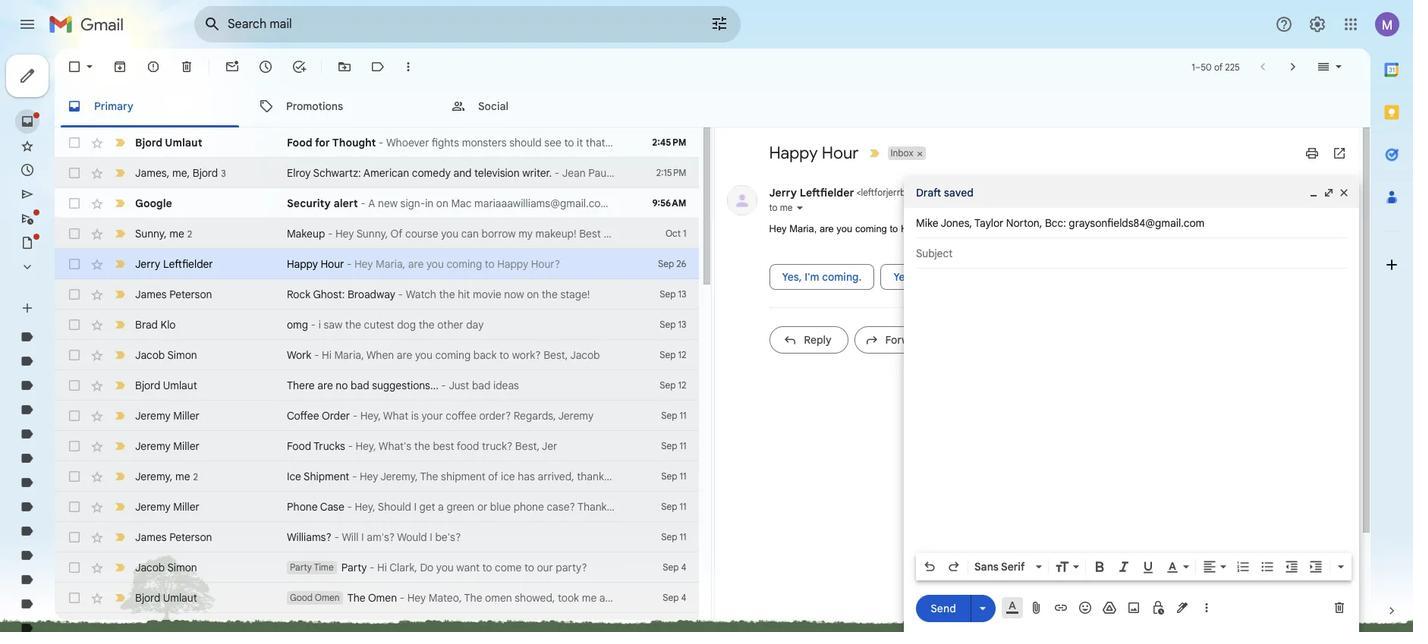 Task type: describe. For each thing, give the bounding box(es) containing it.
sep 13 for rock ghost: broadway - watch the hit movie now on the stage!
[[660, 289, 687, 300]]

ghost:
[[313, 288, 345, 301]]

2 sep 11 from the top
[[662, 440, 687, 452]]

more formatting options image
[[1334, 560, 1349, 575]]

0 vertical spatial umlaut
[[165, 136, 202, 150]]

good
[[290, 592, 313, 604]]

row containing jeremy
[[55, 462, 699, 492]]

1 12 from the top
[[678, 349, 687, 361]]

coffee
[[446, 409, 477, 423]]

shipment
[[304, 470, 350, 484]]

delete image
[[179, 59, 194, 74]]

- left just
[[441, 379, 446, 393]]

- left watch
[[398, 288, 403, 301]]

the left best
[[414, 440, 430, 453]]

1 bad from the left
[[351, 379, 369, 393]]

- right the case
[[347, 500, 352, 514]]

klo
[[161, 318, 176, 332]]

makeup -
[[287, 227, 336, 241]]

225
[[1226, 61, 1240, 73]]

ice
[[287, 470, 301, 484]]

the right dog
[[419, 318, 435, 332]]

insert photo image
[[1127, 601, 1142, 616]]

- right work
[[314, 349, 319, 362]]

are left no
[[318, 379, 333, 393]]

now
[[504, 288, 524, 301]]

Search mail text field
[[228, 17, 668, 32]]

1 horizontal spatial jer
[[617, 500, 633, 514]]

do
[[420, 561, 434, 575]]

primary tab
[[55, 85, 245, 128]]

hey maria, are you coming to happy hour?
[[770, 223, 959, 235]]

9:56 am
[[653, 197, 687, 209]]

0 horizontal spatial best,
[[515, 440, 540, 453]]

omg - i saw the cutest dog the other day
[[287, 318, 484, 332]]

case
[[320, 500, 345, 514]]

insert link ‪(⌘k)‬ image
[[1054, 601, 1069, 616]]

more send options image
[[976, 601, 991, 616]]

2 simon from the top
[[167, 561, 197, 575]]

4 11 from the top
[[680, 501, 687, 513]]

james for rock ghost: broadway - watch the hit movie now on the stage!
[[135, 288, 167, 301]]

food for thought -
[[287, 136, 386, 150]]

2 vertical spatial maria,
[[334, 349, 364, 362]]

8 row from the top
[[55, 340, 699, 371]]

gmail image
[[49, 9, 131, 39]]

4 for hi
[[681, 562, 687, 573]]

hit
[[458, 288, 470, 301]]

when
[[366, 349, 394, 362]]

graysonfields84@gmail.com
[[1069, 216, 1205, 230]]

omen inside "good omen the omen -"
[[315, 592, 340, 604]]

will
[[342, 531, 359, 544]]

3
[[221, 167, 226, 179]]

1 sep 11 from the top
[[662, 410, 687, 421]]

underline ‪(⌘u)‬ image
[[1141, 560, 1156, 576]]

the left hit
[[439, 288, 455, 301]]

taylor
[[975, 216, 1004, 230]]

mike jones , taylor norton , bcc: graysonfields84@gmail.com
[[916, 216, 1205, 230]]

formatting options toolbar
[[916, 554, 1352, 581]]

17 row from the top
[[55, 613, 699, 632]]

0 vertical spatial 1
[[1192, 61, 1196, 73]]

inbox button
[[888, 147, 915, 160]]

- left i
[[311, 318, 316, 332]]

insert signature image
[[1175, 601, 1191, 616]]

television
[[475, 166, 520, 180]]

0 vertical spatial hi
[[322, 349, 332, 362]]

to up movie
[[485, 257, 495, 271]]

want
[[457, 561, 480, 575]]

rock
[[287, 288, 311, 301]]

back
[[474, 349, 497, 362]]

trucks
[[314, 440, 345, 453]]

elroy
[[287, 166, 311, 180]]

- right shipment
[[352, 470, 357, 484]]

day
[[466, 318, 484, 332]]

3 bjord umlaut from the top
[[135, 591, 197, 605]]

settings image
[[1309, 15, 1327, 33]]

other
[[438, 318, 464, 332]]

sunny
[[135, 227, 164, 240]]

are down jerry leftfielder < leftforjerrbear344@gmail.com
[[820, 223, 834, 235]]

elroy schwartz: american comedy and television writer. -
[[287, 166, 562, 180]]

jerry for jerry leftfielder
[[135, 257, 160, 271]]

hour for happy hour
[[822, 143, 859, 163]]

work - hi maria, when are you coming back to work? best, jacob
[[287, 349, 600, 362]]

2 vertical spatial umlaut
[[163, 591, 197, 605]]

case?
[[547, 500, 575, 514]]

14 row from the top
[[55, 522, 699, 553]]

0 horizontal spatial hey
[[355, 257, 373, 271]]

5 sep 11 from the top
[[662, 531, 687, 543]]

16 row from the top
[[55, 583, 699, 613]]

you right do
[[436, 561, 454, 575]]

thanks,
[[578, 500, 615, 514]]

1 sep 12 from the top
[[660, 349, 687, 361]]

toggle split pane mode image
[[1317, 59, 1332, 74]]

9 row from the top
[[55, 371, 699, 401]]

1 50 of 225
[[1192, 61, 1240, 73]]

dog
[[397, 318, 416, 332]]

get
[[420, 500, 435, 514]]

what
[[383, 409, 409, 423]]

3 11 from the top
[[680, 471, 687, 482]]

phone case - hey, should i get a green or blue phone case? thanks, jer
[[287, 500, 633, 514]]

phone
[[514, 500, 544, 514]]

party?
[[556, 561, 587, 575]]

1 vertical spatial umlaut
[[163, 379, 197, 393]]

15 row from the top
[[55, 553, 699, 583]]

your
[[422, 409, 443, 423]]

11 row from the top
[[55, 431, 699, 462]]

order?
[[479, 409, 511, 423]]

time
[[314, 562, 334, 573]]

promotions
[[286, 99, 343, 113]]

happy hour main content
[[55, 49, 1371, 632]]

sans serif option
[[972, 560, 1033, 575]]

the
[[347, 591, 366, 605]]

- right alert
[[361, 197, 366, 210]]

row containing james
[[55, 158, 699, 188]]

blue
[[490, 500, 511, 514]]

- down williams? - will i am's? would i be's?
[[370, 561, 375, 575]]

thought
[[332, 136, 376, 150]]

our
[[537, 561, 553, 575]]

peterson for williams?
[[170, 531, 212, 544]]

send
[[931, 602, 957, 615]]

1 jeremy miller from the top
[[135, 409, 200, 423]]

happy up to me at the top of page
[[770, 143, 818, 163]]

ideas
[[494, 379, 519, 393]]

williams?
[[287, 531, 332, 544]]

brad klo
[[135, 318, 176, 332]]

omg
[[287, 318, 308, 332]]

leftfielder for jerry leftfielder < leftforjerrbear344@gmail.com
[[800, 186, 854, 200]]

truck?
[[482, 440, 513, 453]]

to left mike
[[890, 223, 898, 235]]

2 horizontal spatial i
[[430, 531, 433, 544]]

snooze image
[[258, 59, 273, 74]]

2:45 pm
[[652, 137, 687, 148]]

4 for -
[[681, 592, 687, 604]]

row containing brad klo
[[55, 310, 699, 340]]

primary
[[94, 99, 133, 113]]

advanced search options image
[[705, 8, 735, 39]]

saw
[[324, 318, 343, 332]]

rock ghost: broadway - watch the hit movie now on the stage!
[[287, 288, 590, 301]]

jones
[[941, 216, 970, 230]]

food for food trucks - hey, what's the best food truck? best, jer
[[287, 440, 311, 453]]

draft saved
[[916, 186, 974, 200]]

0 vertical spatial coming
[[856, 223, 887, 235]]

food
[[457, 440, 479, 453]]

of
[[1215, 61, 1223, 73]]

best
[[433, 440, 454, 453]]

hour for happy hour - hey maria, are you coming to happy hour?
[[321, 257, 344, 271]]

6 row from the top
[[55, 279, 699, 310]]

stage!
[[561, 288, 590, 301]]

watch
[[406, 288, 437, 301]]

good omen the omen -
[[290, 591, 408, 605]]

1 row from the top
[[55, 128, 699, 158]]

james for williams? - will i am's? would i be's?
[[135, 531, 167, 544]]

1 simon from the top
[[167, 349, 197, 362]]

brad
[[135, 318, 158, 332]]

you down jerry leftfielder < leftforjerrbear344@gmail.com
[[837, 223, 853, 235]]

are right when at the left of page
[[397, 349, 413, 362]]

sunny , me 2
[[135, 227, 192, 240]]

writer.
[[522, 166, 552, 180]]

mike
[[916, 216, 939, 230]]

and
[[454, 166, 472, 180]]

williams? - will i am's? would i be's?
[[287, 531, 461, 544]]

i
[[319, 318, 321, 332]]

2 11 from the top
[[680, 440, 687, 452]]

sans serif
[[975, 560, 1025, 574]]

pop out image
[[1323, 187, 1336, 199]]

attach files image
[[1030, 601, 1045, 616]]

just
[[449, 379, 470, 393]]

bulleted list ‪(⌘⇧8)‬ image
[[1260, 560, 1276, 575]]



Task type: vqa. For each thing, say whether or not it's contained in the screenshot.
Leftforjerrbear344@Gmail.Com
yes



Task type: locate. For each thing, give the bounding box(es) containing it.
0 vertical spatial sep 4
[[663, 562, 687, 573]]

row down the
[[55, 613, 699, 632]]

peterson for rock
[[170, 288, 212, 301]]

jer down regards,
[[542, 440, 558, 453]]

0 vertical spatial jacob simon
[[135, 349, 197, 362]]

1 vertical spatial jerry
[[135, 257, 160, 271]]

1 horizontal spatial 2
[[193, 471, 198, 483]]

clark,
[[390, 561, 417, 575]]

coming for hour?
[[447, 257, 482, 271]]

come
[[495, 561, 522, 575]]

coffee
[[287, 409, 319, 423]]

2 12 from the top
[[678, 380, 687, 391]]

- down clark,
[[400, 591, 405, 605]]

1 horizontal spatial party
[[341, 561, 367, 575]]

<
[[857, 187, 861, 198]]

2 jeremy miller from the top
[[135, 440, 200, 453]]

you
[[837, 223, 853, 235], [427, 257, 444, 271], [415, 349, 433, 362], [436, 561, 454, 575]]

row down cutest
[[55, 340, 699, 371]]

2 inside "jeremy , me 2"
[[193, 471, 198, 483]]

hi right work
[[322, 349, 332, 362]]

would
[[397, 531, 427, 544]]

1 vertical spatial hey,
[[356, 440, 376, 453]]

1 vertical spatial simon
[[167, 561, 197, 575]]

redo ‪(⌘y)‬ image
[[947, 560, 962, 575]]

regards,
[[514, 409, 556, 423]]

order
[[322, 409, 350, 423]]

green
[[447, 500, 475, 514]]

2
[[187, 228, 192, 240], [193, 471, 198, 483]]

2 13 from the top
[[678, 319, 687, 330]]

move to image
[[337, 59, 352, 74]]

2:15 pm
[[657, 167, 687, 178]]

there
[[287, 379, 315, 393]]

bcc:
[[1046, 216, 1067, 230]]

1 horizontal spatial hour?
[[932, 223, 959, 235]]

i left get
[[414, 500, 417, 514]]

row up what's at the bottom
[[55, 401, 699, 431]]

leftfielder inside row
[[163, 257, 213, 271]]

jerry down sunny
[[135, 257, 160, 271]]

1 vertical spatial hi
[[377, 561, 387, 575]]

james down "jeremy , me 2"
[[135, 531, 167, 544]]

10 row from the top
[[55, 401, 699, 431]]

0 horizontal spatial omen
[[315, 592, 340, 604]]

1 bjord umlaut from the top
[[135, 136, 202, 150]]

leftfielder down the sunny , me 2
[[163, 257, 213, 271]]

1 vertical spatial james peterson
[[135, 531, 212, 544]]

party inside party time party - hi clark, do you want to come to our party?
[[290, 562, 312, 573]]

3 row from the top
[[55, 188, 699, 219]]

0 vertical spatial bjord umlaut
[[135, 136, 202, 150]]

1 horizontal spatial hour
[[822, 143, 859, 163]]

sep 4 for -
[[663, 592, 687, 604]]

older image
[[1286, 59, 1301, 74]]

coming down jerry leftfielder < leftforjerrbear344@gmail.com
[[856, 223, 887, 235]]

1 11 from the top
[[680, 410, 687, 421]]

navigation
[[0, 49, 182, 632]]

1 horizontal spatial i
[[414, 500, 417, 514]]

row down what on the bottom of page
[[55, 431, 699, 462]]

bjord
[[135, 136, 163, 150], [193, 166, 218, 180], [135, 379, 160, 393], [135, 591, 160, 605]]

tab list containing primary
[[55, 85, 1371, 128]]

jerry up to me at the top of page
[[770, 186, 797, 200]]

american
[[364, 166, 409, 180]]

1 vertical spatial sep 13
[[660, 319, 687, 330]]

hey,
[[360, 409, 381, 423], [356, 440, 376, 453], [355, 500, 376, 514]]

toggle confidential mode image
[[1151, 601, 1166, 616]]

0 horizontal spatial bad
[[351, 379, 369, 393]]

2 for sunny
[[187, 228, 192, 240]]

social
[[478, 99, 509, 113]]

3 miller from the top
[[173, 500, 200, 514]]

3 jeremy miller from the top
[[135, 500, 200, 514]]

0 vertical spatial 13
[[678, 289, 687, 300]]

2 vertical spatial james
[[135, 531, 167, 544]]

0 vertical spatial hey
[[770, 223, 787, 235]]

0 vertical spatial hey,
[[360, 409, 381, 423]]

row down should
[[55, 522, 699, 553]]

jeremy miller for food trucks
[[135, 440, 200, 453]]

bad right just
[[472, 379, 491, 393]]

more options image
[[1203, 601, 1212, 616]]

jerry inside row
[[135, 257, 160, 271]]

numbered list ‪(⌘⇧7)‬ image
[[1236, 560, 1251, 575]]

me for ice shipment -
[[175, 470, 190, 483]]

0 vertical spatial leftfielder
[[800, 186, 854, 200]]

maria, left when at the left of page
[[334, 349, 364, 362]]

movie
[[473, 288, 502, 301]]

ice shipment -
[[287, 470, 360, 484]]

row up williams? - will i am's? would i be's?
[[55, 492, 699, 522]]

0 horizontal spatial maria,
[[334, 349, 364, 362]]

leftfielder for jerry leftfielder
[[163, 257, 213, 271]]

0 horizontal spatial jer
[[542, 440, 558, 453]]

maria, up broadway
[[376, 257, 406, 271]]

leftfielder left <
[[800, 186, 854, 200]]

promotions tab
[[247, 85, 438, 128]]

1 horizontal spatial jerry
[[770, 186, 797, 200]]

to left our
[[525, 561, 534, 575]]

1 vertical spatial jacob simon
[[135, 561, 197, 575]]

hey down to me at the top of page
[[770, 223, 787, 235]]

0 horizontal spatial 1
[[683, 228, 687, 239]]

insert files using drive image
[[1102, 601, 1118, 616]]

row
[[55, 128, 699, 158], [55, 158, 699, 188], [55, 188, 699, 219], [55, 219, 699, 249], [55, 249, 699, 279], [55, 279, 699, 310], [55, 310, 699, 340], [55, 340, 699, 371], [55, 371, 699, 401], [55, 401, 699, 431], [55, 431, 699, 462], [55, 462, 699, 492], [55, 492, 699, 522], [55, 522, 699, 553], [55, 553, 699, 583], [55, 583, 699, 613], [55, 613, 699, 632]]

james peterson for rock ghost: broadway
[[135, 288, 212, 301]]

hey, for hey, what's the best food truck? best, jer
[[356, 440, 376, 453]]

2 for jeremy
[[193, 471, 198, 483]]

jeremy , me 2
[[135, 470, 198, 483]]

4 sep 11 from the top
[[662, 501, 687, 513]]

1 vertical spatial best,
[[515, 440, 540, 453]]

0 horizontal spatial hour
[[321, 257, 344, 271]]

be's?
[[435, 531, 461, 544]]

0 horizontal spatial leftfielder
[[163, 257, 213, 271]]

2 james peterson from the top
[[135, 531, 212, 544]]

schwartz:
[[313, 166, 361, 180]]

bjord umlaut
[[135, 136, 202, 150], [135, 379, 197, 393], [135, 591, 197, 605]]

sep 26
[[658, 258, 687, 270]]

james peterson down "jeremy , me 2"
[[135, 531, 212, 544]]

1 vertical spatial miller
[[173, 440, 200, 453]]

security alert -
[[287, 197, 368, 210]]

happy down leftforjerrbear344@gmail.com
[[901, 223, 930, 235]]

food left for
[[287, 136, 313, 150]]

1 vertical spatial james
[[135, 288, 167, 301]]

1 vertical spatial 1
[[683, 228, 687, 239]]

coming
[[856, 223, 887, 235], [447, 257, 482, 271], [435, 349, 471, 362]]

0 horizontal spatial hour?
[[531, 257, 560, 271]]

1 horizontal spatial best,
[[544, 349, 568, 362]]

1 horizontal spatial maria,
[[376, 257, 406, 271]]

james , me , bjord 3
[[135, 166, 226, 180]]

1 13 from the top
[[678, 289, 687, 300]]

suggestions...
[[372, 379, 439, 393]]

add to tasks image
[[292, 59, 307, 74]]

1 vertical spatial food
[[287, 440, 311, 453]]

party right time
[[341, 561, 367, 575]]

1 vertical spatial maria,
[[376, 257, 406, 271]]

bad right no
[[351, 379, 369, 393]]

hour up <
[[822, 143, 859, 163]]

sep 4
[[663, 562, 687, 573], [663, 592, 687, 604]]

jer
[[542, 440, 558, 453], [617, 500, 633, 514]]

0 vertical spatial jeremy miller
[[135, 409, 200, 423]]

report spam image
[[146, 59, 161, 74]]

1 horizontal spatial hey
[[770, 223, 787, 235]]

james up google
[[135, 166, 167, 180]]

hour? up on
[[531, 257, 560, 271]]

1 vertical spatial jeremy miller
[[135, 440, 200, 453]]

0 vertical spatial jerry
[[770, 186, 797, 200]]

happy
[[770, 143, 818, 163], [901, 223, 930, 235], [287, 257, 318, 271], [498, 257, 529, 271]]

archive image
[[112, 59, 128, 74]]

i left be's?
[[430, 531, 433, 544]]

the right saw
[[345, 318, 361, 332]]

undo ‪(⌘z)‬ image
[[923, 560, 938, 575]]

3 sep 11 from the top
[[662, 471, 687, 482]]

jer right thanks,
[[617, 500, 633, 514]]

hey, left should
[[355, 500, 376, 514]]

1 4 from the top
[[681, 562, 687, 573]]

1 sep 4 from the top
[[663, 562, 687, 573]]

peterson down "jeremy , me 2"
[[170, 531, 212, 544]]

what's
[[379, 440, 412, 453]]

sep 13 for omg - i saw the cutest dog the other day
[[660, 319, 687, 330]]

row down the american on the top left of page
[[55, 188, 699, 219]]

0 vertical spatial simon
[[167, 349, 197, 362]]

serif
[[1002, 560, 1025, 574]]

- right trucks
[[348, 440, 353, 453]]

2 vertical spatial jeremy miller
[[135, 500, 200, 514]]

2 sep 13 from the top
[[660, 319, 687, 330]]

13 for rock ghost: broadway - watch the hit movie now on the stage!
[[678, 289, 687, 300]]

forward
[[886, 333, 927, 347]]

- right makeup
[[328, 227, 333, 241]]

2 sep 4 from the top
[[663, 592, 687, 604]]

1 miller from the top
[[173, 409, 200, 423]]

forward link
[[855, 326, 940, 353]]

food left trucks
[[287, 440, 311, 453]]

omen right good
[[315, 592, 340, 604]]

1 james peterson from the top
[[135, 288, 212, 301]]

hour? down "draft saved"
[[932, 223, 959, 235]]

best, right truck?
[[515, 440, 540, 453]]

- right 'thought'
[[379, 136, 384, 150]]

happy hour - hey maria, are you coming to happy hour?
[[287, 257, 560, 271]]

sep 4 for hi
[[663, 562, 687, 573]]

food for food for thought -
[[287, 136, 313, 150]]

1 vertical spatial bjord umlaut
[[135, 379, 197, 393]]

you up rock ghost: broadway - watch the hit movie now on the stage!
[[427, 257, 444, 271]]

2 row from the top
[[55, 158, 699, 188]]

1 vertical spatial hour
[[321, 257, 344, 271]]

0 vertical spatial 2
[[187, 228, 192, 240]]

Message Body text field
[[916, 276, 1348, 549]]

happy down makeup
[[287, 257, 318, 271]]

2 vertical spatial hey,
[[355, 500, 376, 514]]

None checkbox
[[67, 59, 82, 74], [67, 135, 82, 150], [67, 196, 82, 211], [67, 257, 82, 272], [67, 378, 82, 393], [67, 469, 82, 484], [67, 500, 82, 515], [67, 530, 82, 545], [67, 59, 82, 74], [67, 135, 82, 150], [67, 196, 82, 211], [67, 257, 82, 272], [67, 378, 82, 393], [67, 469, 82, 484], [67, 500, 82, 515], [67, 530, 82, 545]]

2 food from the top
[[287, 440, 311, 453]]

0 vertical spatial peterson
[[170, 288, 212, 301]]

the right on
[[542, 288, 558, 301]]

None search field
[[194, 6, 741, 43]]

are up watch
[[408, 257, 424, 271]]

row up the american on the top left of page
[[55, 128, 699, 158]]

0 vertical spatial james
[[135, 166, 167, 180]]

2 vertical spatial bjord umlaut
[[135, 591, 197, 605]]

2 4 from the top
[[681, 592, 687, 604]]

0 vertical spatial jer
[[542, 440, 558, 453]]

1 left 50
[[1192, 61, 1196, 73]]

best, right the work?
[[544, 349, 568, 362]]

hey
[[770, 223, 787, 235], [355, 257, 373, 271]]

- left will
[[334, 531, 339, 544]]

1 vertical spatial sep 12
[[660, 380, 687, 391]]

coming for work?
[[435, 349, 471, 362]]

james up brad
[[135, 288, 167, 301]]

13 row from the top
[[55, 492, 699, 522]]

hey up broadway
[[355, 257, 373, 271]]

1 sep 13 from the top
[[660, 289, 687, 300]]

james peterson for williams?
[[135, 531, 212, 544]]

26
[[677, 258, 687, 270]]

2 vertical spatial coming
[[435, 349, 471, 362]]

Subject field
[[916, 246, 1348, 261]]

hour up 'ghost:'
[[321, 257, 344, 271]]

makeup
[[287, 227, 325, 241]]

0 horizontal spatial i
[[361, 531, 364, 544]]

tab list
[[1371, 49, 1414, 578], [55, 85, 1371, 128]]

0 vertical spatial sep 12
[[660, 349, 687, 361]]

2 inside the sunny , me 2
[[187, 228, 192, 240]]

5 row from the top
[[55, 249, 699, 279]]

search mail image
[[199, 11, 226, 38]]

row up cutest
[[55, 279, 699, 310]]

1 vertical spatial hey
[[355, 257, 373, 271]]

row containing sunny
[[55, 219, 699, 249]]

- right order
[[353, 409, 358, 423]]

insert emoji ‪(⌘⇧2)‬ image
[[1078, 601, 1093, 616]]

to down happy hour
[[770, 202, 778, 213]]

or
[[477, 500, 488, 514]]

james peterson down the jerry leftfielder
[[135, 288, 212, 301]]

5 11 from the top
[[680, 531, 687, 543]]

- right writer. at top
[[555, 166, 560, 180]]

to right want
[[483, 561, 492, 575]]

1 vertical spatial peterson
[[170, 531, 212, 544]]

2 sep 12 from the top
[[660, 380, 687, 391]]

minimize image
[[1308, 187, 1320, 199]]

None checkbox
[[67, 166, 82, 181], [67, 226, 82, 241], [67, 287, 82, 302], [67, 317, 82, 333], [67, 348, 82, 363], [67, 408, 82, 424], [67, 439, 82, 454], [67, 560, 82, 576], [67, 591, 82, 606], [67, 166, 82, 181], [67, 226, 82, 241], [67, 287, 82, 302], [67, 317, 82, 333], [67, 348, 82, 363], [67, 408, 82, 424], [67, 439, 82, 454], [67, 560, 82, 576], [67, 591, 82, 606]]

0 horizontal spatial party
[[290, 562, 312, 573]]

oct 1
[[666, 228, 687, 239]]

peterson down the jerry leftfielder
[[170, 288, 212, 301]]

hour
[[822, 143, 859, 163], [321, 257, 344, 271]]

hey, left what on the bottom of page
[[360, 409, 381, 423]]

7 row from the top
[[55, 310, 699, 340]]

0 vertical spatial sep 13
[[660, 289, 687, 300]]

jeremy miller for phone case
[[135, 500, 200, 514]]

1 right oct
[[683, 228, 687, 239]]

0 horizontal spatial 2
[[187, 228, 192, 240]]

umlaut
[[165, 136, 202, 150], [163, 379, 197, 393], [163, 591, 197, 605]]

1 vertical spatial 12
[[678, 380, 687, 391]]

0 horizontal spatial hi
[[322, 349, 332, 362]]

best,
[[544, 349, 568, 362], [515, 440, 540, 453]]

0 vertical spatial best,
[[544, 349, 568, 362]]

bad
[[351, 379, 369, 393], [472, 379, 491, 393]]

1 horizontal spatial omen
[[368, 591, 397, 605]]

party left time
[[290, 562, 312, 573]]

4 row from the top
[[55, 219, 699, 249]]

coming down other
[[435, 349, 471, 362]]

1 vertical spatial 2
[[193, 471, 198, 483]]

12 row from the top
[[55, 462, 699, 492]]

0 vertical spatial hour
[[822, 143, 859, 163]]

row up should
[[55, 462, 699, 492]]

sans
[[975, 560, 999, 574]]

hey, left what's at the bottom
[[356, 440, 376, 453]]

draft
[[916, 186, 942, 200]]

coming up hit
[[447, 257, 482, 271]]

row up when at the left of page
[[55, 310, 699, 340]]

send button
[[916, 595, 971, 622]]

jacob
[[135, 349, 165, 362], [570, 349, 600, 362], [135, 561, 165, 575]]

coffee order - hey, what is your coffee order? regards, jeremy
[[287, 409, 594, 423]]

hi left clark,
[[377, 561, 387, 575]]

0 vertical spatial james peterson
[[135, 288, 212, 301]]

0 vertical spatial 12
[[678, 349, 687, 361]]

2 bad from the left
[[472, 379, 491, 393]]

row down williams? - will i am's? would i be's?
[[55, 553, 699, 583]]

you down dog
[[415, 349, 433, 362]]

i right will
[[361, 531, 364, 544]]

me for elroy schwartz: american comedy and television writer. -
[[172, 166, 187, 180]]

comedy
[[412, 166, 451, 180]]

1 horizontal spatial bad
[[472, 379, 491, 393]]

work
[[287, 349, 312, 362]]

1 food from the top
[[287, 136, 313, 150]]

hey, for hey, what is your coffee order? regards, jeremy
[[360, 409, 381, 423]]

1 peterson from the top
[[170, 288, 212, 301]]

row down when at the left of page
[[55, 371, 699, 401]]

1 vertical spatial 4
[[681, 592, 687, 604]]

1 vertical spatial jer
[[617, 500, 633, 514]]

main menu image
[[18, 15, 36, 33]]

me for makeup -
[[169, 227, 184, 240]]

1 horizontal spatial leftfielder
[[800, 186, 854, 200]]

sep
[[658, 258, 674, 270], [660, 289, 676, 300], [660, 319, 676, 330], [660, 349, 676, 361], [660, 380, 676, 391], [662, 410, 678, 421], [662, 440, 678, 452], [662, 471, 678, 482], [662, 501, 678, 513], [662, 531, 678, 543], [663, 562, 679, 573], [663, 592, 679, 604]]

1 vertical spatial sep 4
[[663, 592, 687, 604]]

hi
[[322, 349, 332, 362], [377, 561, 387, 575]]

3 james from the top
[[135, 531, 167, 544]]

broadway
[[348, 288, 396, 301]]

2 bjord umlaut from the top
[[135, 379, 197, 393]]

work?
[[512, 349, 541, 362]]

discard draft ‪(⌘⇧d)‬ image
[[1333, 601, 1348, 616]]

omen
[[368, 591, 397, 605], [315, 592, 340, 604]]

row containing jerry leftfielder
[[55, 249, 699, 279]]

row down 'thought'
[[55, 158, 699, 188]]

food trucks - hey, what's the best food truck? best, jer
[[287, 440, 558, 453]]

1 horizontal spatial hi
[[377, 561, 387, 575]]

support image
[[1276, 15, 1294, 33]]

maria, down to me at the top of page
[[790, 223, 817, 235]]

happy up now
[[498, 257, 529, 271]]

close image
[[1339, 187, 1351, 199]]

alert
[[334, 197, 358, 210]]

1 vertical spatial coming
[[447, 257, 482, 271]]

1 horizontal spatial 1
[[1192, 61, 1196, 73]]

social tab
[[439, 85, 630, 128]]

1 james from the top
[[135, 166, 167, 180]]

0 vertical spatial hour?
[[932, 223, 959, 235]]

1 vertical spatial 13
[[678, 319, 687, 330]]

0 vertical spatial food
[[287, 136, 313, 150]]

0 vertical spatial miller
[[173, 409, 200, 423]]

there are no bad suggestions... - just bad ideas
[[287, 379, 519, 393]]

miller for food
[[173, 440, 200, 453]]

1 vertical spatial hour?
[[531, 257, 560, 271]]

a
[[438, 500, 444, 514]]

should
[[378, 500, 411, 514]]

2 miller from the top
[[173, 440, 200, 453]]

jerry for jerry leftfielder < leftforjerrbear344@gmail.com
[[770, 186, 797, 200]]

row down alert
[[55, 219, 699, 249]]

2 james from the top
[[135, 288, 167, 301]]

row containing google
[[55, 188, 699, 219]]

1 jacob simon from the top
[[135, 349, 197, 362]]

13 for omg - i saw the cutest dog the other day
[[678, 319, 687, 330]]

2 jacob simon from the top
[[135, 561, 197, 575]]

oct
[[666, 228, 681, 239]]

0 vertical spatial maria,
[[790, 223, 817, 235]]

miller for phone
[[173, 500, 200, 514]]

omen right the
[[368, 591, 397, 605]]

jerry leftfielder cell
[[770, 186, 991, 200]]

0 horizontal spatial jerry
[[135, 257, 160, 271]]

2 peterson from the top
[[170, 531, 212, 544]]

1 vertical spatial leftfielder
[[163, 257, 213, 271]]

50
[[1201, 61, 1212, 73]]

sep 13
[[660, 289, 687, 300], [660, 319, 687, 330]]

hey, for hey, should i get a green or blue phone case? thanks, jer
[[355, 500, 376, 514]]

0 vertical spatial 4
[[681, 562, 687, 573]]

draft saved dialog
[[904, 178, 1360, 632]]

row up broadway
[[55, 249, 699, 279]]

bold ‪(⌘b)‬ image
[[1093, 560, 1108, 575]]

row down clark,
[[55, 583, 699, 613]]

italic ‪(⌘i)‬ image
[[1117, 560, 1132, 575]]

- up broadway
[[347, 257, 352, 271]]

2 vertical spatial miller
[[173, 500, 200, 514]]

happy hour
[[770, 143, 859, 163]]

to right "back"
[[500, 349, 510, 362]]

indent less ‪(⌘[)‬ image
[[1285, 560, 1300, 575]]

indent more ‪(⌘])‬ image
[[1309, 560, 1324, 575]]

2 horizontal spatial maria,
[[790, 223, 817, 235]]



